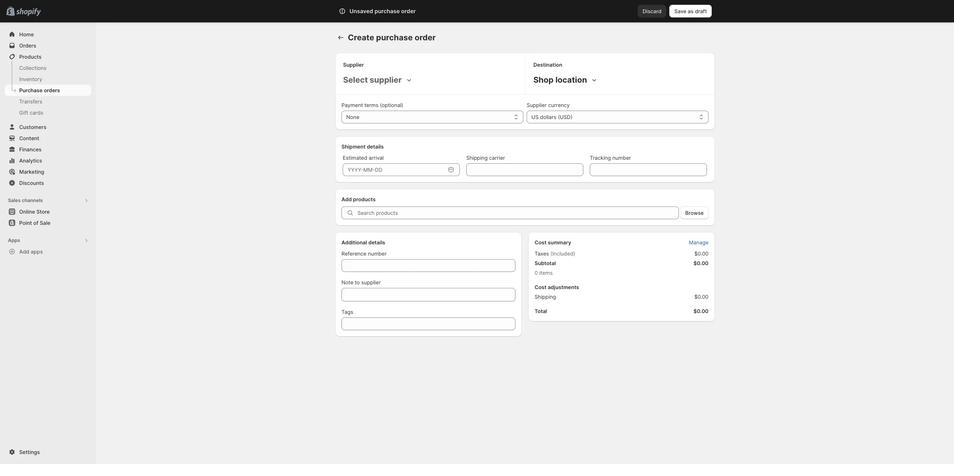 Task type: vqa. For each thing, say whether or not it's contained in the screenshot.
"channels"
yes



Task type: locate. For each thing, give the bounding box(es) containing it.
save as draft
[[674, 8, 707, 14]]

transfers
[[19, 98, 42, 105]]

0 vertical spatial number
[[612, 155, 631, 161]]

supplier up us
[[527, 102, 547, 108]]

order
[[401, 8, 416, 14], [415, 33, 436, 42]]

$0.00 for subtotal
[[694, 260, 709, 267]]

details up arrival
[[367, 144, 384, 150]]

add left products
[[341, 196, 352, 203]]

subtotal
[[535, 260, 556, 267]]

purchase for unsaved
[[375, 8, 400, 14]]

0 vertical spatial add
[[341, 196, 352, 203]]

reference number
[[341, 251, 387, 257]]

tags
[[341, 309, 353, 315]]

marketing link
[[5, 166, 91, 178]]

products
[[19, 54, 42, 60]]

shipping left carrier
[[466, 155, 488, 161]]

order for create purchase order
[[415, 33, 436, 42]]

additional
[[341, 240, 367, 246]]

estimated arrival
[[343, 155, 384, 161]]

discounts link
[[5, 178, 91, 189]]

1 vertical spatial details
[[368, 240, 385, 246]]

note
[[341, 279, 353, 286]]

create purchase order
[[348, 33, 436, 42]]

1 vertical spatial purchase
[[376, 33, 413, 42]]

supplier
[[370, 75, 402, 85], [361, 279, 381, 286]]

cost
[[535, 240, 546, 246], [535, 284, 546, 291]]

products link
[[5, 51, 91, 62]]

1 vertical spatial supplier
[[527, 102, 547, 108]]

details
[[367, 144, 384, 150], [368, 240, 385, 246]]

discard
[[643, 8, 661, 14]]

0 vertical spatial details
[[367, 144, 384, 150]]

shop location
[[533, 75, 587, 85]]

Tags text field
[[341, 318, 515, 331]]

search button
[[361, 5, 593, 18]]

Search products text field
[[357, 207, 679, 220]]

us
[[531, 114, 539, 120]]

purchase
[[19, 87, 42, 94]]

0 vertical spatial purchase
[[375, 8, 400, 14]]

shop location button
[[532, 74, 600, 86]]

supplier for supplier currency
[[527, 102, 547, 108]]

carrier
[[489, 155, 505, 161]]

select supplier
[[343, 75, 402, 85]]

customers link
[[5, 122, 91, 133]]

supplier up (optional)
[[370, 75, 402, 85]]

analytics
[[19, 158, 42, 164]]

add left apps
[[19, 249, 29, 255]]

unsaved
[[349, 8, 373, 14]]

0 horizontal spatial shipping
[[466, 155, 488, 161]]

sale
[[40, 220, 50, 226]]

shipment details
[[341, 144, 384, 150]]

payment terms (optional)
[[341, 102, 403, 108]]

0 vertical spatial cost
[[535, 240, 546, 246]]

1 horizontal spatial add
[[341, 196, 352, 203]]

0 vertical spatial shipping
[[466, 155, 488, 161]]

add products
[[341, 196, 376, 203]]

settings
[[19, 449, 40, 456]]

inventory
[[19, 76, 42, 82]]

online
[[19, 209, 35, 215]]

supplier up select at left top
[[343, 62, 364, 68]]

0 vertical spatial supplier
[[343, 62, 364, 68]]

add for add apps
[[19, 249, 29, 255]]

add for add products
[[341, 196, 352, 203]]

select supplier button
[[341, 74, 414, 86]]

0 vertical spatial order
[[401, 8, 416, 14]]

0 horizontal spatial number
[[368, 251, 387, 257]]

none
[[346, 114, 359, 120]]

online store
[[19, 209, 50, 215]]

1 vertical spatial shipping
[[535, 294, 556, 300]]

terms
[[364, 102, 378, 108]]

apps
[[8, 238, 20, 244]]

create
[[348, 33, 374, 42]]

customers
[[19, 124, 46, 130]]

0 vertical spatial supplier
[[370, 75, 402, 85]]

note to supplier
[[341, 279, 381, 286]]

reference
[[341, 251, 366, 257]]

1 vertical spatial cost
[[535, 284, 546, 291]]

apps
[[31, 249, 43, 255]]

draft
[[695, 8, 707, 14]]

finances
[[19, 146, 41, 153]]

settings link
[[5, 447, 91, 458]]

purchase orders link
[[5, 85, 91, 96]]

add inside 'button'
[[19, 249, 29, 255]]

supplier currency
[[527, 102, 570, 108]]

us dollars (usd)
[[531, 114, 573, 120]]

$0.00 for shipping
[[694, 294, 709, 300]]

1 vertical spatial number
[[368, 251, 387, 257]]

content link
[[5, 133, 91, 144]]

total
[[535, 308, 547, 315]]

content
[[19, 135, 39, 142]]

Reference number text field
[[341, 259, 515, 272]]

1 cost from the top
[[535, 240, 546, 246]]

number down additional details
[[368, 251, 387, 257]]

orders
[[19, 42, 36, 49]]

0 horizontal spatial add
[[19, 249, 29, 255]]

purchase down the search
[[376, 33, 413, 42]]

0 items
[[535, 270, 553, 276]]

cost up taxes
[[535, 240, 546, 246]]

shipping for shipping carrier
[[466, 155, 488, 161]]

2 cost from the top
[[535, 284, 546, 291]]

supplier right to
[[361, 279, 381, 286]]

1 horizontal spatial number
[[612, 155, 631, 161]]

cards
[[30, 110, 43, 116]]

supplier for supplier
[[343, 62, 364, 68]]

taxes
[[535, 251, 549, 257]]

cost down "0 items"
[[535, 284, 546, 291]]

1 vertical spatial add
[[19, 249, 29, 255]]

adjustments
[[548, 284, 579, 291]]

details for shipment details
[[367, 144, 384, 150]]

1 vertical spatial order
[[415, 33, 436, 42]]

manage
[[689, 240, 709, 246]]

1 horizontal spatial shipping
[[535, 294, 556, 300]]

purchase for create
[[376, 33, 413, 42]]

tracking
[[590, 155, 611, 161]]

shipping
[[466, 155, 488, 161], [535, 294, 556, 300]]

shopify image
[[16, 8, 41, 16]]

purchase orders
[[19, 87, 60, 94]]

orders link
[[5, 40, 91, 51]]

number right tracking
[[612, 155, 631, 161]]

order for unsaved purchase order
[[401, 8, 416, 14]]

cost adjustments
[[535, 284, 579, 291]]

destination
[[533, 62, 562, 68]]

channels
[[22, 198, 43, 204]]

browse
[[685, 210, 704, 216]]

payment
[[341, 102, 363, 108]]

details up reference number
[[368, 240, 385, 246]]

collections link
[[5, 62, 91, 74]]

additional details
[[341, 240, 385, 246]]

0 horizontal spatial supplier
[[343, 62, 364, 68]]

purchase
[[375, 8, 400, 14], [376, 33, 413, 42]]

0
[[535, 270, 538, 276]]

number
[[612, 155, 631, 161], [368, 251, 387, 257]]

Note to supplier text field
[[341, 288, 515, 302]]

shipping down cost adjustments at the bottom right of the page
[[535, 294, 556, 300]]

purchase right unsaved
[[375, 8, 400, 14]]

1 horizontal spatial supplier
[[527, 102, 547, 108]]

save as draft button
[[669, 5, 712, 18]]

taxes (included)
[[535, 251, 575, 257]]



Task type: describe. For each thing, give the bounding box(es) containing it.
select
[[343, 75, 368, 85]]

number for tracking number
[[612, 155, 631, 161]]

collections
[[19, 65, 46, 71]]

gift cards link
[[5, 107, 91, 118]]

point of sale button
[[0, 218, 96, 229]]

inventory link
[[5, 74, 91, 85]]

transfers link
[[5, 96, 91, 107]]

sales
[[8, 198, 21, 204]]

as
[[688, 8, 694, 14]]

point of sale
[[19, 220, 50, 226]]

tracking number
[[590, 155, 631, 161]]

cost summary
[[535, 240, 571, 246]]

to
[[355, 279, 360, 286]]

location
[[555, 75, 587, 85]]

discard link
[[638, 5, 666, 18]]

$0.00 for total
[[694, 308, 709, 315]]

marketing
[[19, 169, 44, 175]]

number for reference number
[[368, 251, 387, 257]]

1 vertical spatial supplier
[[361, 279, 381, 286]]

cost for cost adjustments
[[535, 284, 546, 291]]

arrival
[[369, 155, 384, 161]]

cost for cost summary
[[535, 240, 546, 246]]

gift cards
[[19, 110, 43, 116]]

shipping for shipping
[[535, 294, 556, 300]]

items
[[539, 270, 553, 276]]

point of sale link
[[5, 218, 91, 229]]

summary
[[548, 240, 571, 246]]

sales channels
[[8, 198, 43, 204]]

save
[[674, 8, 686, 14]]

products
[[353, 196, 376, 203]]

add apps button
[[5, 246, 91, 257]]

(optional)
[[380, 102, 403, 108]]

shipping carrier
[[466, 155, 505, 161]]

details for additional details
[[368, 240, 385, 246]]

(usd)
[[558, 114, 573, 120]]

add apps
[[19, 249, 43, 255]]

dollars
[[540, 114, 556, 120]]

finances link
[[5, 144, 91, 155]]

home
[[19, 31, 34, 38]]

Estimated arrival text field
[[343, 164, 445, 176]]

online store button
[[0, 206, 96, 218]]

Shipping carrier text field
[[466, 164, 583, 176]]

orders
[[44, 87, 60, 94]]

point
[[19, 220, 32, 226]]

gift
[[19, 110, 28, 116]]

of
[[33, 220, 38, 226]]

shop
[[533, 75, 554, 85]]

currency
[[548, 102, 570, 108]]

Tracking number text field
[[590, 164, 707, 176]]

home link
[[5, 29, 91, 40]]

estimated
[[343, 155, 367, 161]]

search
[[374, 8, 391, 14]]

(included)
[[550, 251, 575, 257]]

supplier inside dropdown button
[[370, 75, 402, 85]]

discounts
[[19, 180, 44, 186]]

unsaved purchase order
[[349, 8, 416, 14]]

browse button
[[680, 207, 709, 220]]

online store link
[[5, 206, 91, 218]]

analytics link
[[5, 155, 91, 166]]

apps button
[[5, 235, 91, 246]]

manage button
[[684, 237, 713, 248]]



